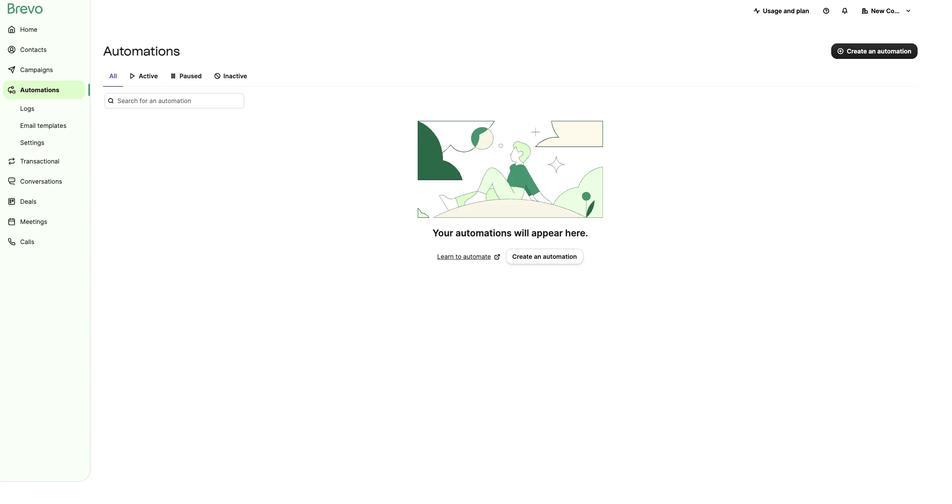 Task type: vqa. For each thing, say whether or not it's contained in the screenshot.
TYPE THE NAME OF YOUR TEMPLATE text field
no



Task type: describe. For each thing, give the bounding box(es) containing it.
all
[[109, 72, 117, 80]]

0 vertical spatial automations
[[103, 44, 180, 59]]

campaigns link
[[3, 60, 85, 79]]

new company button
[[856, 3, 918, 19]]

dxrbf image for active
[[129, 73, 136, 79]]

your automations will appear here. tab panel
[[103, 93, 918, 264]]

new company
[[871, 7, 915, 15]]

create an automation button inside your automations will appear here. tab panel
[[506, 249, 584, 264]]

and
[[784, 7, 795, 15]]

your
[[433, 227, 453, 239]]

learn to automate
[[437, 253, 491, 260]]

appear
[[531, 227, 563, 239]]

inactive link
[[208, 68, 253, 86]]

meetings link
[[3, 212, 85, 231]]

conversations
[[20, 177, 62, 185]]

usage and plan button
[[747, 3, 815, 19]]

1 vertical spatial automations
[[20, 86, 59, 94]]

contacts
[[20, 46, 47, 53]]

active link
[[123, 68, 164, 86]]

calls link
[[3, 233, 85, 251]]

logs
[[20, 105, 34, 112]]

usage and plan
[[763, 7, 809, 15]]

settings link
[[3, 135, 85, 150]]

automate
[[463, 253, 491, 260]]

home
[[20, 26, 37, 33]]

contacts link
[[3, 40, 85, 59]]

new
[[871, 7, 885, 15]]

automation for the right create an automation button
[[877, 47, 911, 55]]

logs link
[[3, 101, 85, 116]]

learn to automate link
[[437, 252, 500, 261]]

paused link
[[164, 68, 208, 86]]

your automations will appear here.
[[433, 227, 588, 239]]



Task type: locate. For each thing, give the bounding box(es) containing it.
1 horizontal spatial create
[[847, 47, 867, 55]]

automations
[[456, 227, 512, 239]]

0 vertical spatial automation
[[877, 47, 911, 55]]

1 dxrbf image from the left
[[129, 73, 136, 79]]

email
[[20, 122, 36, 129]]

automations
[[103, 44, 180, 59], [20, 86, 59, 94]]

an
[[869, 47, 876, 55], [534, 253, 541, 260]]

create
[[847, 47, 867, 55], [512, 253, 532, 260]]

dxrbf image left paused
[[170, 73, 176, 79]]

0 horizontal spatial create an automation
[[512, 253, 577, 260]]

dxrbf image inside paused link
[[170, 73, 176, 79]]

dxrbf image left active
[[129, 73, 136, 79]]

home link
[[3, 20, 85, 39]]

automations up active
[[103, 44, 180, 59]]

1 horizontal spatial an
[[869, 47, 876, 55]]

1 vertical spatial an
[[534, 253, 541, 260]]

calls
[[20, 238, 34, 246]]

active
[[139, 72, 158, 80]]

1 horizontal spatial create an automation button
[[831, 43, 918, 59]]

3 dxrbf image from the left
[[214, 73, 220, 79]]

inactive
[[223, 72, 247, 80]]

campaigns
[[20, 66, 53, 74]]

0 vertical spatial an
[[869, 47, 876, 55]]

automation inside tab panel
[[543, 253, 577, 260]]

1 horizontal spatial dxrbf image
[[170, 73, 176, 79]]

0 horizontal spatial create an automation button
[[506, 249, 584, 264]]

dxrbf image left inactive
[[214, 73, 220, 79]]

dxrbf image for inactive
[[214, 73, 220, 79]]

create an automation
[[847, 47, 911, 55], [512, 253, 577, 260]]

0 vertical spatial create an automation button
[[831, 43, 918, 59]]

0 horizontal spatial create
[[512, 253, 532, 260]]

2 horizontal spatial dxrbf image
[[214, 73, 220, 79]]

create inside your automations will appear here. tab panel
[[512, 253, 532, 260]]

1 horizontal spatial automations
[[103, 44, 180, 59]]

1 horizontal spatial automation
[[877, 47, 911, 55]]

deals link
[[3, 192, 85, 211]]

1 vertical spatial create
[[512, 253, 532, 260]]

0 horizontal spatial an
[[534, 253, 541, 260]]

to
[[456, 253, 461, 260]]

1 horizontal spatial create an automation
[[847, 47, 911, 55]]

automation for create an automation button within the your automations will appear here. tab panel
[[543, 253, 577, 260]]

conversations link
[[3, 172, 85, 191]]

workflow-list-search-input search field
[[105, 93, 244, 109]]

create an automation inside your automations will appear here. tab panel
[[512, 253, 577, 260]]

dxrbf image inside inactive link
[[214, 73, 220, 79]]

paused
[[179, 72, 202, 80]]

usage
[[763, 7, 782, 15]]

an inside your automations will appear here. tab panel
[[534, 253, 541, 260]]

company
[[886, 7, 915, 15]]

will
[[514, 227, 529, 239]]

deals
[[20, 198, 36, 205]]

email templates
[[20, 122, 66, 129]]

automations up logs link in the top of the page
[[20, 86, 59, 94]]

email templates link
[[3, 118, 85, 133]]

create an automation button
[[831, 43, 918, 59], [506, 249, 584, 264]]

automation
[[877, 47, 911, 55], [543, 253, 577, 260]]

all link
[[103, 68, 123, 87]]

plan
[[796, 7, 809, 15]]

settings
[[20, 139, 44, 146]]

0 horizontal spatial automation
[[543, 253, 577, 260]]

0 horizontal spatial automations
[[20, 86, 59, 94]]

here.
[[565, 227, 588, 239]]

learn
[[437, 253, 454, 260]]

tab list containing all
[[103, 68, 918, 87]]

dxrbf image inside the 'active' link
[[129, 73, 136, 79]]

transactional
[[20, 157, 59, 165]]

dxrbf image for paused
[[170, 73, 176, 79]]

automations link
[[3, 81, 85, 99]]

1 vertical spatial create an automation
[[512, 253, 577, 260]]

tab list
[[103, 68, 918, 87]]

1 vertical spatial automation
[[543, 253, 577, 260]]

2 dxrbf image from the left
[[170, 73, 176, 79]]

0 horizontal spatial dxrbf image
[[129, 73, 136, 79]]

dxrbf image
[[129, 73, 136, 79], [170, 73, 176, 79], [214, 73, 220, 79]]

0 vertical spatial create an automation
[[847, 47, 911, 55]]

transactional link
[[3, 152, 85, 171]]

meetings
[[20, 218, 47, 226]]

templates
[[37, 122, 66, 129]]

1 vertical spatial create an automation button
[[506, 249, 584, 264]]

0 vertical spatial create
[[847, 47, 867, 55]]



